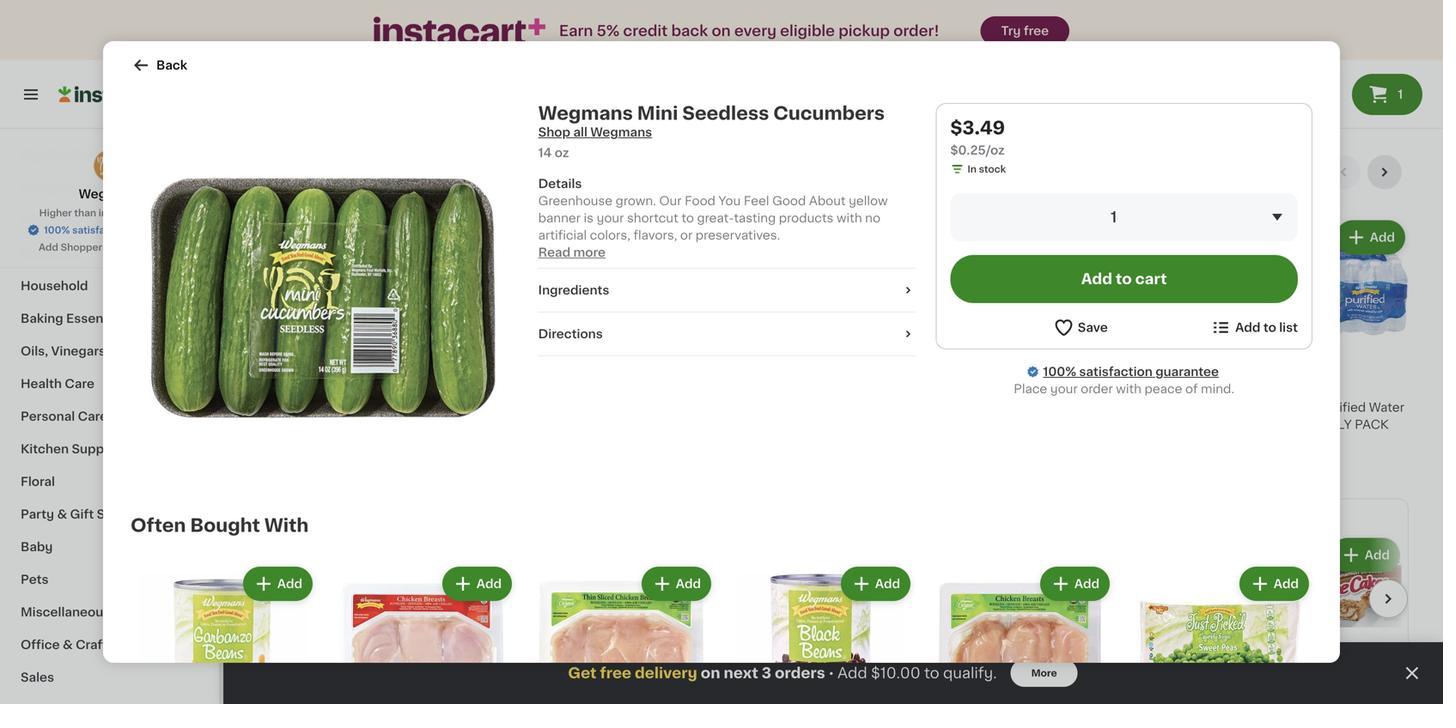 Task type: vqa. For each thing, say whether or not it's contained in the screenshot.
Brands "dropdown button"
no



Task type: locate. For each thing, give the bounding box(es) containing it.
1 inside 1 button
[[1398, 88, 1403, 101]]

0 vertical spatial on
[[712, 24, 731, 38]]

1 vertical spatial 100%
[[1043, 366, 1076, 378]]

to inside details greenhouse grown.  our food you feel good about yellow banner is your shortcut to great-tasting products with no artificial colors, flavors, or preservatives. read more
[[682, 212, 694, 224]]

0 vertical spatial mini
[[637, 104, 678, 122]]

soups
[[129, 215, 168, 227]]

free inside treatment tracker modal dialog
[[600, 666, 631, 681]]

many down ct
[[1179, 628, 1206, 638]]

1 vertical spatial mini
[[321, 402, 346, 414]]

chocolate
[[1211, 594, 1273, 606]]

add inside button
[[1081, 272, 1112, 286]]

3
[[267, 34, 279, 52], [1266, 34, 1278, 52], [267, 379, 279, 397], [762, 666, 771, 681]]

hostess cupcakes, frosted chocolate 8 ct
[[1161, 560, 1273, 620]]

100% satisfaction guarantee up 96
[[1043, 366, 1219, 378]]

gift
[[70, 509, 94, 521]]

spo
[[627, 618, 646, 627]]

dry goods & pasta link
[[10, 139, 209, 172]]

$4.39 element
[[1256, 377, 1409, 399]]

& right in-
[[116, 215, 126, 227]]

79 inside $ 0 79
[[449, 35, 461, 44]]

6 left 96
[[1099, 379, 1112, 397]]

kitchen supplies
[[21, 443, 125, 455]]

1 vertical spatial care
[[78, 411, 108, 423]]

0 horizontal spatial satisfaction
[[72, 225, 130, 235]]

canned goods & soups
[[21, 215, 168, 227]]

cucumbers inside wegmans mini seedless cucumbers shop all wegmans 14 oz
[[773, 104, 885, 122]]

cucumbers inside wegmans mini seedless cucumbers
[[258, 419, 328, 431]]

more
[[1031, 669, 1057, 678]]

100% up place
[[1043, 366, 1076, 378]]

1 horizontal spatial seedless
[[682, 104, 769, 122]]

49 inside product group
[[281, 380, 294, 389]]

to left cart
[[1116, 272, 1132, 286]]

organic up "count,"
[[487, 402, 535, 414]]

hostess inside hostess cupcakes, frosted chocolate 8 ct
[[1161, 560, 1211, 572]]

79 for 1
[[610, 35, 622, 44]]

with
[[837, 212, 862, 224], [1116, 383, 1142, 395]]

0 vertical spatial organic
[[426, 360, 465, 369]]

oz right 14 on the top
[[555, 147, 569, 159]]

0 horizontal spatial 100%
[[44, 225, 70, 235]]

oils, vinegars, & spices
[[21, 345, 167, 357]]

1 horizontal spatial 6
[[1099, 379, 1112, 397]]

0 horizontal spatial 12
[[502, 419, 514, 431]]

79
[[449, 35, 461, 44], [610, 35, 622, 44]]

2 hostess from the left
[[1161, 560, 1211, 572]]

1 79 from the left
[[449, 35, 461, 44]]

directions button
[[538, 326, 915, 343]]

6 left the 69
[[767, 34, 779, 52]]

wegmans for wegmans purified water 35 pack family pack
[[1256, 402, 1316, 414]]

100% satisfaction guarantee inside button
[[44, 225, 182, 235]]

0 vertical spatial 100%
[[44, 225, 70, 235]]

many down cake
[[929, 628, 957, 638]]

large
[[538, 402, 573, 414]]

to up or
[[682, 212, 694, 224]]

wegmans purified water 35 pack family pack
[[1256, 402, 1405, 431]]

your up colors,
[[597, 212, 624, 224]]

1 horizontal spatial organic
[[487, 402, 535, 414]]

mini for wegmans mini seedless cucumbers
[[321, 402, 346, 414]]

free
[[1024, 25, 1049, 37], [600, 666, 631, 681]]

1 vertical spatial 6
[[1099, 379, 1112, 397]]

0 horizontal spatial many in stock
[[929, 628, 997, 638]]

1 vertical spatial 12
[[502, 419, 514, 431]]

on left next
[[701, 666, 720, 681]]

party
[[21, 509, 54, 521]]

1 horizontal spatial your
[[1050, 383, 1078, 395]]

service type group
[[775, 77, 957, 112]]

wegmans inside wegmans purified water 35 pack family pack
[[1256, 402, 1316, 414]]

hostess inside hostess twinkies golden sponge cake
[[912, 560, 962, 572]]

0 horizontal spatial mini
[[321, 402, 346, 414]]

$ inside $ 6 69
[[760, 35, 767, 44]]

0 vertical spatial cucumbers
[[773, 104, 885, 122]]

tooth
[[627, 597, 672, 612]]

0 horizontal spatial many
[[929, 628, 957, 638]]

hostess up golden
[[912, 560, 962, 572]]

liquor link
[[10, 107, 209, 139]]

$ 1 79
[[594, 34, 622, 52]]

miscellaneous
[[21, 606, 110, 619]]

$ 0 79
[[428, 34, 461, 52]]

1 vertical spatial on
[[701, 666, 720, 681]]

0 vertical spatial oz
[[769, 108, 781, 117]]

in
[[959, 628, 968, 638], [1208, 628, 1217, 638]]

1 horizontal spatial many in stock
[[1179, 628, 1246, 638]]

/pkg (est.)
[[1134, 377, 1204, 391]]

sauces
[[113, 182, 158, 194]]

wegmans mini seedless cucumbers
[[258, 402, 405, 431]]

1 in from the left
[[959, 628, 968, 638]]

goods
[[46, 149, 87, 161], [72, 215, 114, 227]]

0 horizontal spatial cucumbers
[[258, 419, 328, 431]]

6 for $ 6 96
[[1099, 379, 1112, 397]]

0 vertical spatial goods
[[46, 149, 87, 161]]

in stock
[[968, 165, 1006, 174]]

$ inside the $ 6 96
[[1093, 380, 1099, 389]]

1 vertical spatial free
[[600, 666, 631, 681]]

0 vertical spatial satisfaction
[[72, 225, 130, 235]]

1 horizontal spatial in
[[1208, 628, 1217, 638]]

0 horizontal spatial guarantee
[[132, 225, 182, 235]]

0 vertical spatial care
[[65, 378, 94, 390]]

pets
[[21, 574, 49, 586]]

brown
[[424, 419, 462, 431]]

wegmans inside wegmans mini seedless cucumbers shop all wegmans 14 oz
[[538, 104, 633, 122]]

cucumbers
[[773, 104, 885, 122], [258, 419, 328, 431]]

1 vertical spatial satisfaction
[[1079, 366, 1153, 378]]

0 horizontal spatial your
[[597, 212, 624, 224]]

29
[[1113, 35, 1125, 44]]

mini for wegmans mini seedless cucumbers shop all wegmans 14 oz
[[637, 104, 678, 122]]

greenhouse
[[538, 195, 613, 207]]

0 vertical spatial supplies
[[72, 443, 125, 455]]

1 vertical spatial with
[[1116, 383, 1142, 395]]

oils,
[[21, 345, 48, 357]]

in-
[[99, 208, 112, 218]]

that
[[685, 578, 720, 593]]

back
[[671, 24, 708, 38]]

1 horizontal spatial 12
[[757, 108, 767, 117]]

hostess twinkies donettes donuts snack cakes cup cakes image
[[259, 500, 612, 699]]

prices
[[139, 208, 170, 218]]

12 up sponsored badge image
[[757, 108, 767, 117]]

100% satisfaction guarantee up add shoppers club to save link
[[44, 225, 182, 235]]

12
[[757, 108, 767, 117], [502, 419, 514, 431]]

None search field
[[246, 70, 753, 119]]

1 horizontal spatial free
[[1024, 25, 1049, 37]]

organic up 59
[[426, 360, 465, 369]]

to left list
[[1263, 322, 1276, 334]]

100% down higher
[[44, 225, 70, 235]]

1 hostess from the left
[[912, 560, 962, 572]]

add to cart
[[1081, 272, 1167, 286]]

often bought with
[[131, 517, 309, 535]]

satisfaction inside 100% satisfaction guarantee button
[[72, 225, 130, 235]]

1 vertical spatial goods
[[72, 215, 114, 227]]

many
[[929, 628, 957, 638], [1179, 628, 1206, 638]]

satisfaction up 96
[[1079, 366, 1153, 378]]

many in stock
[[929, 628, 997, 638], [1179, 628, 1246, 638]]

0 horizontal spatial oz
[[555, 147, 569, 159]]

0 horizontal spatial with
[[837, 212, 862, 224]]

1 vertical spatial guarantee
[[1156, 366, 1219, 378]]

wegmans inside wegmans organic large brown eggs, 12 count, cage free
[[424, 402, 484, 414]]

3 inside treatment tracker modal dialog
[[762, 666, 771, 681]]

list
[[1279, 322, 1298, 334]]

supplies down floral link
[[97, 509, 151, 521]]

wegmans logo image
[[93, 149, 126, 182]]

0 horizontal spatial seedless
[[349, 402, 405, 414]]

in up qualify.
[[959, 628, 968, 638]]

1 horizontal spatial mini
[[637, 104, 678, 122]]

shop
[[538, 126, 570, 138]]

0 horizontal spatial organic
[[426, 360, 465, 369]]

0 horizontal spatial 6
[[767, 34, 779, 52]]

higher
[[39, 208, 72, 218]]

pickup
[[839, 24, 890, 38]]

wegmans link
[[79, 149, 140, 203]]

0 vertical spatial with
[[837, 212, 862, 224]]

1 horizontal spatial satisfaction
[[1079, 366, 1153, 378]]

care down "vinegars,"
[[65, 378, 94, 390]]

$ 3 49 inside product group
[[261, 379, 294, 397]]

& left gift
[[57, 509, 67, 521]]

6 for $ 6 69
[[767, 34, 779, 52]]

hostess for hostess twinkies golden sponge cake
[[912, 560, 962, 572]]

satisfaction inside 100% satisfaction guarantee link
[[1079, 366, 1153, 378]]

office & craft link
[[10, 629, 209, 661]]

many in stock down ct
[[1179, 628, 1246, 638]]

about
[[809, 195, 846, 207]]

care up the kitchen supplies link
[[78, 411, 108, 423]]

with left no
[[837, 212, 862, 224]]

mini inside wegmans mini seedless cucumbers shop all wegmans 14 oz
[[637, 104, 678, 122]]

79 right 0
[[449, 35, 461, 44]]

with
[[264, 517, 309, 535]]

6 inside item carousel "region"
[[1099, 379, 1112, 397]]

higher than in-store prices
[[39, 208, 170, 218]]

free down view
[[600, 666, 631, 681]]

$ inside the $ 1 19
[[927, 35, 933, 44]]

club
[[110, 243, 133, 252]]

in down hostess cupcakes, frosted chocolate 8 ct at the right of the page
[[1208, 628, 1217, 638]]

to right $10.00
[[924, 666, 939, 681]]

seedless inside wegmans mini seedless cucumbers
[[349, 402, 405, 414]]

1 horizontal spatial hostess
[[1161, 560, 1211, 572]]

49 for wegmans mini seedless cucumbers
[[281, 380, 294, 389]]

product group
[[757, 0, 910, 135], [258, 217, 410, 447], [424, 217, 577, 464], [591, 217, 743, 447], [757, 217, 910, 445], [923, 217, 1076, 463], [1090, 217, 1242, 461], [1256, 217, 1409, 447], [131, 564, 316, 704], [330, 564, 515, 704], [529, 564, 715, 704], [728, 564, 914, 704], [928, 564, 1113, 704], [1127, 564, 1313, 704]]

your left order
[[1050, 383, 1078, 395]]

condiments & sauces link
[[10, 172, 209, 204]]

save button
[[1053, 317, 1108, 338]]

hostess up cupcakes, at the bottom right
[[1161, 560, 1211, 572]]

personal
[[21, 411, 75, 423]]

supplies up floral link
[[72, 443, 125, 455]]

with down 100% satisfaction guarantee link
[[1116, 383, 1142, 395]]

colors,
[[590, 229, 630, 241]]

0 vertical spatial free
[[1024, 25, 1049, 37]]

100% satisfaction guarantee
[[44, 225, 182, 235], [1043, 366, 1219, 378]]

canned goods & soups link
[[10, 204, 209, 237]]

dry goods & pasta
[[21, 149, 138, 161]]

79 inside $ 1 79
[[610, 35, 622, 44]]

to inside add to list "button"
[[1263, 322, 1276, 334]]

0 vertical spatial guarantee
[[132, 225, 182, 235]]

directions
[[538, 328, 603, 340]]

1 vertical spatial cucumbers
[[258, 419, 328, 431]]

seedless inside wegmans mini seedless cucumbers shop all wegmans 14 oz
[[682, 104, 769, 122]]

get
[[568, 666, 597, 681]]

&
[[90, 149, 100, 161], [100, 182, 110, 194], [116, 215, 126, 227], [112, 345, 122, 357], [57, 509, 67, 521], [63, 639, 73, 651]]

details
[[538, 178, 582, 190]]

back
[[156, 59, 187, 71]]

stock up qualify.
[[970, 628, 997, 638]]

satisfaction
[[72, 225, 130, 235], [1079, 366, 1153, 378]]

tasting
[[734, 212, 776, 224]]

guarantee up "save"
[[132, 225, 182, 235]]

store
[[112, 208, 137, 218]]

nsored
[[646, 618, 680, 627]]

free right try
[[1024, 25, 1049, 37]]

96
[[1114, 380, 1127, 389]]

hostess
[[912, 560, 962, 572], [1161, 560, 1211, 572]]

2 79 from the left
[[610, 35, 622, 44]]

hostess snack cakes image
[[627, 535, 658, 566]]

wegmans inside wegmans romaine hearts
[[1256, 56, 1316, 68]]

0 vertical spatial 6
[[767, 34, 779, 52]]

guarantee up of
[[1156, 366, 1219, 378]]

on right back
[[712, 24, 731, 38]]

1 horizontal spatial oz
[[769, 108, 781, 117]]

eligible
[[780, 24, 835, 38]]

1 vertical spatial organic
[[487, 402, 535, 414]]

0 horizontal spatial hostess
[[912, 560, 962, 572]]

satisfy that sweet tooth spo nsored
[[627, 578, 772, 627]]

romaine
[[1319, 56, 1373, 68]]

satisfaction down higher than in-store prices
[[72, 225, 130, 235]]

best sellers
[[258, 163, 371, 181]]

care for personal care
[[78, 411, 108, 423]]

yellow
[[849, 195, 888, 207]]

100% inside button
[[44, 225, 70, 235]]

12 right eggs,
[[502, 419, 514, 431]]

0 vertical spatial your
[[597, 212, 624, 224]]

add inside "button"
[[1235, 322, 1261, 334]]

cucumbers for wegmans mini seedless cucumbers shop all wegmans 14 oz
[[773, 104, 885, 122]]

higher than in-store prices link
[[39, 206, 180, 220]]

1 vertical spatial 100% satisfaction guarantee
[[1043, 366, 1219, 378]]

79 left credit
[[610, 35, 622, 44]]

1 horizontal spatial 79
[[610, 35, 622, 44]]

oz up sponsored badge image
[[769, 108, 781, 117]]

more button
[[1011, 660, 1078, 687]]

1 vertical spatial oz
[[555, 147, 569, 159]]

79 for 0
[[449, 35, 461, 44]]

0 horizontal spatial in
[[959, 628, 968, 638]]

wegmans inside wegmans mini seedless cucumbers
[[258, 402, 318, 414]]

many in stock up qualify.
[[929, 628, 997, 638]]

0 horizontal spatial free
[[600, 666, 631, 681]]

3 inside product group
[[267, 379, 279, 397]]

wegmans
[[1256, 56, 1316, 68], [538, 104, 633, 122], [79, 188, 140, 200], [258, 402, 318, 414], [424, 402, 484, 414], [1256, 402, 1316, 414]]

0 vertical spatial seedless
[[682, 104, 769, 122]]

1 field
[[950, 193, 1298, 241]]

to left "save"
[[135, 243, 145, 252]]

pack
[[1355, 419, 1389, 431]]

to inside add to cart button
[[1116, 272, 1132, 286]]

mini
[[637, 104, 678, 122], [321, 402, 346, 414]]

100%
[[44, 225, 70, 235], [1043, 366, 1076, 378]]

0
[[434, 34, 447, 52]]

care for health care
[[65, 378, 94, 390]]

$ inside $ 5 59
[[428, 380, 434, 389]]

1 horizontal spatial cucumbers
[[773, 104, 885, 122]]

0 horizontal spatial 100% satisfaction guarantee
[[44, 225, 182, 235]]

0 horizontal spatial 79
[[449, 35, 461, 44]]

1 horizontal spatial many
[[1179, 628, 1206, 638]]

0 vertical spatial 100% satisfaction guarantee
[[44, 225, 182, 235]]

mini inside wegmans mini seedless cucumbers
[[321, 402, 346, 414]]

2
[[1099, 34, 1111, 52]]

floral link
[[10, 466, 209, 498]]

1 vertical spatial seedless
[[349, 402, 405, 414]]

1 horizontal spatial with
[[1116, 383, 1142, 395]]



Task type: describe. For each thing, give the bounding box(es) containing it.
earn
[[559, 24, 593, 38]]

liquor
[[21, 117, 60, 129]]

cake
[[912, 594, 943, 606]]

stock right in
[[979, 165, 1006, 174]]

free for get
[[600, 666, 631, 681]]

$ 2 29
[[1093, 34, 1125, 52]]

delivery
[[635, 666, 697, 681]]

ingredients button
[[538, 282, 915, 299]]

& left spices
[[112, 345, 122, 357]]

14
[[538, 147, 552, 159]]

read
[[538, 247, 571, 259]]

bought
[[190, 517, 260, 535]]

wegmans for wegmans organic large brown eggs, 12 count, cage free
[[424, 402, 484, 414]]

$ inside $ 1 79
[[594, 35, 600, 44]]

shoppers
[[61, 243, 108, 252]]

2 many in stock from the left
[[1179, 628, 1246, 638]]

shortcut
[[627, 212, 678, 224]]

feel
[[744, 195, 769, 207]]

sponsored badge image
[[757, 120, 809, 130]]

organic inside wegmans organic large brown eggs, 12 count, cage free
[[487, 402, 535, 414]]

treatment tracker modal dialog
[[223, 643, 1443, 704]]

product group containing 3
[[258, 217, 410, 447]]

banner
[[538, 212, 581, 224]]

view all
[[627, 652, 665, 662]]

hostess twinkies golden sponge cake
[[912, 560, 1017, 606]]

household link
[[10, 270, 209, 302]]

guarantee inside button
[[132, 225, 182, 235]]

grown.
[[616, 195, 656, 207]]

sweet
[[723, 578, 772, 593]]

stock down chocolate
[[1219, 628, 1246, 638]]

than
[[74, 208, 96, 218]]

great-
[[697, 212, 734, 224]]

free for try
[[1024, 25, 1049, 37]]

2 many from the left
[[1179, 628, 1206, 638]]

instacart logo image
[[58, 84, 161, 105]]

$ 1 19
[[927, 34, 954, 52]]

1 vertical spatial your
[[1050, 383, 1078, 395]]

health care
[[21, 378, 94, 390]]

item carousel region
[[258, 155, 1409, 485]]

read more button
[[538, 244, 606, 261]]

goods for dry
[[46, 149, 87, 161]]

wegmans organic large brown eggs, 12 count, cage free
[[424, 402, 573, 448]]

wegmans mini seedless cucumbers shop all wegmans 14 oz
[[538, 104, 885, 159]]

our
[[659, 195, 682, 207]]

1 horizontal spatial guarantee
[[1156, 366, 1219, 378]]

hearts
[[1256, 74, 1297, 86]]

products
[[779, 212, 834, 224]]

•
[[829, 666, 834, 680]]

spices
[[125, 345, 167, 357]]

add inside treatment tracker modal dialog
[[838, 666, 867, 681]]

hostess for hostess cupcakes, frosted chocolate 8 ct
[[1161, 560, 1211, 572]]

& up in-
[[100, 182, 110, 194]]

order!
[[894, 24, 939, 38]]

35
[[1256, 419, 1272, 431]]

cucumbers for wegmans mini seedless cucumbers
[[258, 419, 328, 431]]

& left pasta
[[90, 149, 100, 161]]

1 inside 1 field
[[1111, 210, 1117, 225]]

product group containing 5
[[424, 217, 577, 464]]

or
[[680, 229, 693, 241]]

$ 3 49 for wegmans romaine hearts
[[1260, 34, 1293, 52]]

no
[[865, 212, 881, 224]]

next
[[724, 666, 758, 681]]

$3.49 $0.25/oz
[[950, 119, 1005, 156]]

goods for canned
[[72, 215, 114, 227]]

1 horizontal spatial 100% satisfaction guarantee
[[1043, 366, 1219, 378]]

instacart plus icon image
[[374, 17, 545, 45]]

5
[[434, 379, 446, 397]]

every
[[734, 24, 777, 38]]

0 vertical spatial 12
[[757, 108, 767, 117]]

wegmans for wegmans romaine hearts
[[1256, 56, 1316, 68]]

wegmans for wegmans
[[79, 188, 140, 200]]

to inside treatment tracker modal dialog
[[924, 666, 939, 681]]

12 inside wegmans organic large brown eggs, 12 count, cage free
[[502, 419, 514, 431]]

baking essentials
[[21, 313, 129, 325]]

$6.96 per package (estimated) element
[[1090, 377, 1242, 399]]

seedless for wegmans mini seedless cucumbers
[[349, 402, 405, 414]]

party & gift supplies
[[21, 509, 151, 521]]

wegmans for wegmans mini seedless cucumbers
[[258, 402, 318, 414]]

wegmans mini seedless cucumbers image
[[144, 117, 502, 474]]

(est.)
[[1168, 377, 1204, 391]]

to inside add shoppers club to save link
[[135, 243, 145, 252]]

save
[[1078, 322, 1108, 334]]

water
[[1369, 402, 1405, 414]]

baby
[[21, 541, 53, 553]]

sponge
[[960, 577, 1006, 589]]

breakfast link
[[10, 237, 209, 270]]

place your order with peace of mind.
[[1014, 383, 1234, 395]]

2 in from the left
[[1208, 628, 1217, 638]]

count,
[[517, 419, 558, 431]]

$5.19 element
[[923, 377, 1076, 399]]

party & gift supplies link
[[10, 498, 209, 531]]

dry
[[21, 149, 43, 161]]

& left 'craft' at the left
[[63, 639, 73, 651]]

details greenhouse grown.  our food you feel good about yellow banner is your shortcut to great-tasting products with no artificial colors, flavors, or preservatives. read more
[[538, 178, 888, 259]]

49 for wegmans romaine hearts
[[1280, 35, 1293, 44]]

add to cart button
[[950, 255, 1298, 303]]

order
[[1081, 383, 1113, 395]]

craft
[[76, 639, 108, 651]]

add to list
[[1235, 322, 1298, 334]]

1 many in stock from the left
[[929, 628, 997, 638]]

seedless for wegmans mini seedless cucumbers shop all wegmans 14 oz
[[682, 104, 769, 122]]

$3.49
[[950, 119, 1005, 137]]

oz inside wegmans mini seedless cucumbers shop all wegmans 14 oz
[[555, 147, 569, 159]]

all
[[653, 652, 665, 662]]

breakfast
[[21, 247, 80, 259]]

$ 3 49 for wegmans mini seedless cucumbers
[[261, 379, 294, 397]]

household
[[21, 280, 88, 292]]

wegmans for wegmans mini seedless cucumbers shop all wegmans 14 oz
[[538, 104, 633, 122]]

more
[[573, 247, 606, 259]]

1 horizontal spatial 100%
[[1043, 366, 1076, 378]]

on inside treatment tracker modal dialog
[[701, 666, 720, 681]]

of
[[1185, 383, 1198, 395]]

back button
[[131, 55, 187, 76]]

19
[[943, 35, 954, 44]]

$ inside $ 2 29
[[1093, 35, 1099, 44]]

$ 6 96
[[1093, 379, 1127, 397]]

1 many from the left
[[929, 628, 957, 638]]

good
[[772, 195, 806, 207]]

1 button
[[1352, 74, 1423, 115]]

$ inside $ 0 79
[[428, 35, 434, 44]]

golden
[[912, 577, 956, 589]]

with inside details greenhouse grown.  our food you feel good about yellow banner is your shortcut to great-tasting products with no artificial colors, flavors, or preservatives. read more
[[837, 212, 862, 224]]

ingredients
[[538, 284, 609, 296]]

details button
[[538, 175, 915, 192]]

1 vertical spatial supplies
[[97, 509, 151, 521]]

health
[[21, 378, 62, 390]]

ct
[[1170, 611, 1180, 620]]

purified
[[1319, 402, 1366, 414]]

your inside details greenhouse grown.  our food you feel good about yellow banner is your shortcut to great-tasting products with no artificial colors, flavors, or preservatives. read more
[[597, 212, 624, 224]]

personal care
[[21, 411, 108, 423]]

preservatives.
[[696, 229, 780, 241]]

essentials
[[66, 313, 129, 325]]

baking
[[21, 313, 63, 325]]



